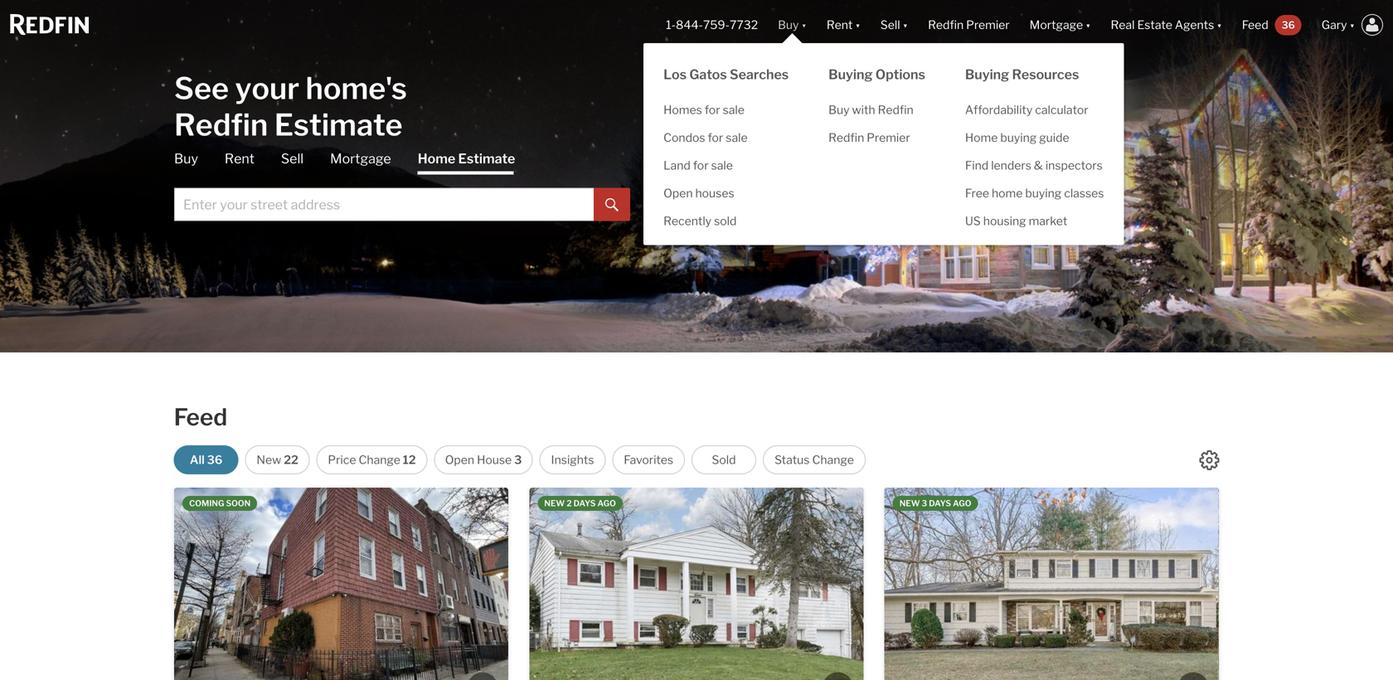 Task type: describe. For each thing, give the bounding box(es) containing it.
condos for sale link
[[644, 124, 809, 152]]

estate
[[1138, 18, 1173, 32]]

2 photo of 105 roebling st, williamsburg, ny 11211 image from the left
[[509, 488, 843, 680]]

▾ for sell ▾
[[903, 18, 909, 32]]

redfin inside redfin premier link
[[829, 131, 865, 145]]

new 2 days ago
[[545, 499, 616, 509]]

rent for rent
[[225, 151, 255, 167]]

844-
[[676, 18, 703, 32]]

▾ for gary ▾
[[1350, 18, 1356, 32]]

with
[[853, 103, 876, 117]]

1 photo of 105 roebling st, williamsburg, ny 11211 image from the left
[[174, 488, 509, 680]]

recently
[[664, 214, 712, 228]]

lenders
[[992, 158, 1032, 173]]

sell for sell ▾
[[881, 18, 901, 32]]

open for open houses
[[664, 186, 693, 200]]

agents
[[1176, 18, 1215, 32]]

all 36
[[190, 453, 223, 467]]

home estimate link
[[418, 150, 516, 175]]

2 photo of 7 yorkshire dr, suffern, ny 10901 image from the left
[[864, 488, 1199, 680]]

land for sale
[[664, 158, 733, 173]]

favorites
[[624, 453, 674, 467]]

mortgage for mortgage
[[330, 151, 391, 167]]

premier for redfin premier link
[[867, 131, 911, 145]]

buy for buy with redfin
[[829, 103, 850, 117]]

insights
[[551, 453, 594, 467]]

rent link
[[225, 150, 255, 168]]

ago for new 2 days ago
[[598, 499, 616, 509]]

1 photo of 7 yorkshire dr, suffern, ny 10901 image from the left
[[530, 488, 864, 680]]

7732
[[730, 18, 758, 32]]

estimate inside see your home's redfin estimate
[[274, 107, 403, 143]]

los gatos searches
[[664, 66, 789, 83]]

buy ▾
[[778, 18, 807, 32]]

1-
[[666, 18, 676, 32]]

price
[[328, 453, 356, 467]]

for for land
[[693, 158, 709, 173]]

mortgage for mortgage ▾
[[1030, 18, 1084, 32]]

all
[[190, 453, 205, 467]]

affordability
[[966, 103, 1033, 117]]

sell ▾
[[881, 18, 909, 32]]

open for open house 3
[[445, 453, 475, 467]]

see your home's redfin estimate
[[174, 70, 407, 143]]

market
[[1029, 214, 1068, 228]]

buy with redfin link
[[809, 96, 946, 124]]

home
[[992, 186, 1023, 200]]

land
[[664, 158, 691, 173]]

buying options
[[829, 66, 926, 83]]

gary ▾
[[1322, 18, 1356, 32]]

status
[[775, 453, 810, 467]]

1 horizontal spatial feed
[[1243, 18, 1269, 32]]

buy link
[[174, 150, 198, 168]]

buy with redfin
[[829, 103, 914, 117]]

Favorites radio
[[613, 446, 685, 475]]

new for new 3 days ago
[[900, 499, 921, 509]]

us housing market
[[966, 214, 1068, 228]]

gary
[[1322, 18, 1348, 32]]

open houses
[[664, 186, 735, 200]]

condos for sale
[[664, 131, 748, 145]]

1 vertical spatial buying
[[1026, 186, 1062, 200]]

Open House radio
[[434, 446, 533, 475]]

home buying guide
[[966, 131, 1070, 145]]

mortgage ▾ button
[[1030, 0, 1092, 50]]

searches
[[730, 66, 789, 83]]

dialog containing los gatos
[[644, 33, 1125, 245]]

mortgage ▾ button
[[1020, 0, 1101, 50]]

resources
[[1013, 66, 1080, 83]]

guide
[[1040, 131, 1070, 145]]

price change 12
[[328, 453, 416, 467]]

submit search image
[[606, 198, 619, 212]]

rent ▾ button
[[817, 0, 871, 50]]

redfin premier link
[[809, 124, 946, 152]]

Insights radio
[[540, 446, 606, 475]]

houses
[[696, 186, 735, 200]]

1 horizontal spatial 3
[[922, 499, 928, 509]]

days for 3
[[929, 499, 952, 509]]

change for status
[[813, 453, 854, 467]]

gatos
[[690, 66, 727, 83]]

ago for new 3 days ago
[[953, 499, 972, 509]]

status change
[[775, 453, 854, 467]]

sold
[[712, 453, 736, 467]]

New radio
[[245, 446, 310, 475]]

buying for buying resources
[[966, 66, 1010, 83]]

redfin premier button
[[919, 0, 1020, 50]]

All radio
[[174, 446, 239, 475]]

real estate agents ▾ button
[[1101, 0, 1233, 50]]

open house 3
[[445, 453, 522, 467]]

home estimate
[[418, 151, 516, 167]]

Status Change radio
[[763, 446, 866, 475]]

Price Change radio
[[317, 446, 428, 475]]

homes
[[664, 103, 703, 117]]

1-844-759-7732
[[666, 18, 758, 32]]

recently sold link
[[644, 207, 809, 235]]

sale for condos for sale
[[726, 131, 748, 145]]

rent ▾ button
[[827, 0, 861, 50]]

free home buying classes link
[[946, 180, 1125, 207]]

affordability calculator link
[[946, 96, 1125, 124]]

new 22
[[257, 453, 299, 467]]

redfin inside redfin premier button
[[929, 18, 964, 32]]

mortgage link
[[330, 150, 391, 168]]

coming soon
[[189, 499, 251, 509]]

sell ▾ button
[[871, 0, 919, 50]]

new for new 2 days ago
[[545, 499, 565, 509]]

options
[[876, 66, 926, 83]]



Task type: locate. For each thing, give the bounding box(es) containing it.
photo of 7 yorkshire dr, suffern, ny 10901 image
[[530, 488, 864, 680], [864, 488, 1199, 680]]

us
[[966, 214, 981, 228]]

▾ right gary
[[1350, 18, 1356, 32]]

0 vertical spatial sell
[[881, 18, 901, 32]]

▾ for rent ▾
[[856, 18, 861, 32]]

0 horizontal spatial 36
[[207, 453, 223, 467]]

feed up all
[[174, 403, 228, 431]]

sell inside tab list
[[281, 151, 304, 167]]

buying
[[1001, 131, 1037, 145], [1026, 186, 1062, 200]]

recently sold
[[664, 214, 737, 228]]

redfin premier for redfin premier button
[[929, 18, 1010, 32]]

1 vertical spatial feed
[[174, 403, 228, 431]]

sale inside condos for sale "link"
[[726, 131, 748, 145]]

buy ▾ button
[[778, 0, 807, 50]]

find lenders & inspectors
[[966, 158, 1103, 173]]

rent
[[827, 18, 853, 32], [225, 151, 255, 167]]

mortgage up resources
[[1030, 18, 1084, 32]]

2 vertical spatial sale
[[712, 158, 733, 173]]

2
[[567, 499, 572, 509]]

0 vertical spatial feed
[[1243, 18, 1269, 32]]

1 horizontal spatial rent
[[827, 18, 853, 32]]

0 horizontal spatial change
[[359, 453, 401, 467]]

home up find
[[966, 131, 998, 145]]

calculator
[[1036, 103, 1089, 117]]

5 ▾ from the left
[[1217, 18, 1223, 32]]

1 days from the left
[[574, 499, 596, 509]]

sale
[[723, 103, 745, 117], [726, 131, 748, 145], [712, 158, 733, 173]]

rent for rent ▾
[[827, 18, 853, 32]]

0 horizontal spatial ago
[[598, 499, 616, 509]]

0 horizontal spatial home
[[418, 151, 456, 167]]

sale inside homes for sale link
[[723, 103, 745, 117]]

free
[[966, 186, 990, 200]]

premier for redfin premier button
[[967, 18, 1010, 32]]

▾ up options
[[903, 18, 909, 32]]

photo of 105 roebling st, williamsburg, ny 11211 image
[[174, 488, 509, 680], [509, 488, 843, 680]]

3 ▾ from the left
[[903, 18, 909, 32]]

real
[[1111, 18, 1135, 32]]

inspectors
[[1046, 158, 1103, 173]]

2 days from the left
[[929, 499, 952, 509]]

redfin
[[929, 18, 964, 32], [878, 103, 914, 117], [174, 107, 268, 143], [829, 131, 865, 145]]

redfin right with
[[878, 103, 914, 117]]

sell link
[[281, 150, 304, 168]]

759-
[[703, 18, 730, 32]]

sell ▾ button
[[881, 0, 909, 50]]

classes
[[1065, 186, 1105, 200]]

buy
[[778, 18, 799, 32], [829, 103, 850, 117], [174, 151, 198, 167]]

home's
[[306, 70, 407, 107]]

open inside radio
[[445, 453, 475, 467]]

0 vertical spatial 36
[[1282, 19, 1296, 31]]

buy for buy ▾
[[778, 18, 799, 32]]

coming
[[189, 499, 224, 509]]

0 horizontal spatial feed
[[174, 403, 228, 431]]

home up the enter your street address search box
[[418, 151, 456, 167]]

rent left sell link
[[225, 151, 255, 167]]

for down homes for sale link
[[708, 131, 724, 145]]

0 horizontal spatial rent
[[225, 151, 255, 167]]

2 buying from the left
[[966, 66, 1010, 83]]

36 inside all option
[[207, 453, 223, 467]]

4 ▾ from the left
[[1086, 18, 1092, 32]]

for up condos for sale
[[705, 103, 721, 117]]

homes for sale link
[[644, 96, 809, 124]]

sell
[[881, 18, 901, 32], [281, 151, 304, 167]]

1 horizontal spatial days
[[929, 499, 952, 509]]

1 vertical spatial open
[[445, 453, 475, 467]]

0 vertical spatial buy
[[778, 18, 799, 32]]

22
[[284, 453, 299, 467]]

1 ▾ from the left
[[802, 18, 807, 32]]

buying for buying options
[[829, 66, 873, 83]]

tab list
[[174, 150, 631, 221]]

1 horizontal spatial buying
[[966, 66, 1010, 83]]

1 vertical spatial sell
[[281, 151, 304, 167]]

Sold radio
[[692, 446, 757, 475]]

your
[[235, 70, 300, 107]]

1 horizontal spatial new
[[900, 499, 921, 509]]

buying up with
[[829, 66, 873, 83]]

new
[[545, 499, 565, 509], [900, 499, 921, 509]]

1 horizontal spatial redfin premier
[[929, 18, 1010, 32]]

rent inside dropdown button
[[827, 18, 853, 32]]

redfin premier
[[929, 18, 1010, 32], [829, 131, 911, 145]]

1 vertical spatial home
[[418, 151, 456, 167]]

36 right all
[[207, 453, 223, 467]]

12
[[403, 453, 416, 467]]

ago
[[598, 499, 616, 509], [953, 499, 972, 509]]

buy left with
[[829, 103, 850, 117]]

redfin up 'rent' link
[[174, 107, 268, 143]]

2 photo of 1 astri ct, suffern, ny 10901 image from the left
[[1219, 488, 1394, 680]]

change for price
[[359, 453, 401, 467]]

sale down condos for sale "link"
[[712, 158, 733, 173]]

36 left gary
[[1282, 19, 1296, 31]]

home for home buying guide
[[966, 131, 998, 145]]

feed right agents on the right of the page
[[1243, 18, 1269, 32]]

0 vertical spatial home
[[966, 131, 998, 145]]

▾ left sell ▾
[[856, 18, 861, 32]]

buy left 'rent' link
[[174, 151, 198, 167]]

option group containing all
[[174, 446, 866, 475]]

36
[[1282, 19, 1296, 31], [207, 453, 223, 467]]

mortgage inside dropdown button
[[1030, 18, 1084, 32]]

free home buying classes
[[966, 186, 1105, 200]]

home for home estimate
[[418, 151, 456, 167]]

&
[[1035, 158, 1044, 173]]

1 vertical spatial sale
[[726, 131, 748, 145]]

2 vertical spatial for
[[693, 158, 709, 173]]

sale for homes for sale
[[723, 103, 745, 117]]

0 vertical spatial rent
[[827, 18, 853, 32]]

▾ for buy ▾
[[802, 18, 807, 32]]

sell inside dropdown button
[[881, 18, 901, 32]]

open houses link
[[644, 180, 809, 207]]

redfin premier for redfin premier link
[[829, 131, 911, 145]]

redfin right sell ▾
[[929, 18, 964, 32]]

0 horizontal spatial buy
[[174, 151, 198, 167]]

change right "status" at the bottom
[[813, 453, 854, 467]]

house
[[477, 453, 512, 467]]

buying resources
[[966, 66, 1080, 83]]

open left house
[[445, 453, 475, 467]]

1-844-759-7732 link
[[666, 18, 758, 32]]

sale down homes for sale link
[[726, 131, 748, 145]]

0 horizontal spatial 3
[[514, 453, 522, 467]]

1 vertical spatial premier
[[867, 131, 911, 145]]

for inside "link"
[[708, 131, 724, 145]]

0 vertical spatial mortgage
[[1030, 18, 1084, 32]]

mortgage inside tab list
[[330, 151, 391, 167]]

rent right buy ▾
[[827, 18, 853, 32]]

find lenders & inspectors link
[[946, 152, 1125, 180]]

for for condos
[[708, 131, 724, 145]]

0 vertical spatial premier
[[967, 18, 1010, 32]]

for for homes
[[705, 103, 721, 117]]

buying up lenders
[[1001, 131, 1037, 145]]

redfin premier up buying resources
[[929, 18, 1010, 32]]

find
[[966, 158, 989, 173]]

real estate agents ▾ link
[[1111, 0, 1223, 50]]

▾ inside dropdown button
[[802, 18, 807, 32]]

days for 2
[[574, 499, 596, 509]]

0 horizontal spatial open
[[445, 453, 475, 467]]

land for sale link
[[644, 152, 809, 180]]

0 horizontal spatial days
[[574, 499, 596, 509]]

sale for land for sale
[[712, 158, 733, 173]]

option group
[[174, 446, 866, 475]]

1 horizontal spatial buy
[[778, 18, 799, 32]]

▾ right agents on the right of the page
[[1217, 18, 1223, 32]]

rent ▾
[[827, 18, 861, 32]]

1 ago from the left
[[598, 499, 616, 509]]

premier down buy with redfin 'link'
[[867, 131, 911, 145]]

housing
[[984, 214, 1027, 228]]

1 photo of 1 astri ct, suffern, ny 10901 image from the left
[[885, 488, 1220, 680]]

1 new from the left
[[545, 499, 565, 509]]

0 horizontal spatial sell
[[281, 151, 304, 167]]

redfin down with
[[829, 131, 865, 145]]

premier inside button
[[967, 18, 1010, 32]]

1 horizontal spatial premier
[[967, 18, 1010, 32]]

1 horizontal spatial open
[[664, 186, 693, 200]]

soon
[[226, 499, 251, 509]]

buy right 7732
[[778, 18, 799, 32]]

0 vertical spatial for
[[705, 103, 721, 117]]

open down land
[[664, 186, 693, 200]]

mortgage ▾
[[1030, 18, 1092, 32]]

open
[[664, 186, 693, 200], [445, 453, 475, 467]]

▾ for mortgage ▾
[[1086, 18, 1092, 32]]

1 change from the left
[[359, 453, 401, 467]]

▾ left rent ▾
[[802, 18, 807, 32]]

1 horizontal spatial change
[[813, 453, 854, 467]]

see
[[174, 70, 229, 107]]

redfin inside see your home's redfin estimate
[[174, 107, 268, 143]]

0 horizontal spatial premier
[[867, 131, 911, 145]]

sale up condos for sale "link"
[[723, 103, 745, 117]]

2 new from the left
[[900, 499, 921, 509]]

3
[[514, 453, 522, 467], [922, 499, 928, 509]]

redfin premier inside button
[[929, 18, 1010, 32]]

1 horizontal spatial home
[[966, 131, 998, 145]]

sale inside land for sale link
[[712, 158, 733, 173]]

home inside tab list
[[418, 151, 456, 167]]

0 vertical spatial 3
[[514, 453, 522, 467]]

1 vertical spatial estimate
[[458, 151, 516, 167]]

los
[[664, 66, 687, 83]]

redfin inside buy with redfin 'link'
[[878, 103, 914, 117]]

home buying guide link
[[946, 124, 1125, 152]]

sell for sell
[[281, 151, 304, 167]]

1 vertical spatial redfin premier
[[829, 131, 911, 145]]

2 ▾ from the left
[[856, 18, 861, 32]]

2 ago from the left
[[953, 499, 972, 509]]

0 vertical spatial estimate
[[274, 107, 403, 143]]

buy inside dropdown button
[[778, 18, 799, 32]]

rent inside tab list
[[225, 151, 255, 167]]

0 horizontal spatial redfin premier
[[829, 131, 911, 145]]

1 horizontal spatial estimate
[[458, 151, 516, 167]]

1 horizontal spatial 36
[[1282, 19, 1296, 31]]

1 buying from the left
[[829, 66, 873, 83]]

0 vertical spatial open
[[664, 186, 693, 200]]

photo of 1 astri ct, suffern, ny 10901 image
[[885, 488, 1220, 680], [1219, 488, 1394, 680]]

buy for buy
[[174, 151, 198, 167]]

0 horizontal spatial estimate
[[274, 107, 403, 143]]

1 vertical spatial buy
[[829, 103, 850, 117]]

dialog
[[644, 33, 1125, 245]]

1 vertical spatial 36
[[207, 453, 223, 467]]

sell right rent ▾
[[881, 18, 901, 32]]

new 3 days ago
[[900, 499, 972, 509]]

3 inside open house radio
[[514, 453, 522, 467]]

2 vertical spatial buy
[[174, 151, 198, 167]]

real estate agents ▾
[[1111, 18, 1223, 32]]

1 horizontal spatial mortgage
[[1030, 18, 1084, 32]]

▾
[[802, 18, 807, 32], [856, 18, 861, 32], [903, 18, 909, 32], [1086, 18, 1092, 32], [1217, 18, 1223, 32], [1350, 18, 1356, 32]]

▾ left real
[[1086, 18, 1092, 32]]

us housing market link
[[946, 207, 1125, 235]]

1 horizontal spatial ago
[[953, 499, 972, 509]]

new
[[257, 453, 282, 467]]

0 horizontal spatial new
[[545, 499, 565, 509]]

2 horizontal spatial buy
[[829, 103, 850, 117]]

buying up affordability
[[966, 66, 1010, 83]]

for
[[705, 103, 721, 117], [708, 131, 724, 145], [693, 158, 709, 173]]

1 vertical spatial rent
[[225, 151, 255, 167]]

for right land
[[693, 158, 709, 173]]

6 ▾ from the left
[[1350, 18, 1356, 32]]

estimate inside tab list
[[458, 151, 516, 167]]

buying up 'market'
[[1026, 186, 1062, 200]]

home
[[966, 131, 998, 145], [418, 151, 456, 167]]

0 horizontal spatial mortgage
[[330, 151, 391, 167]]

condos
[[664, 131, 706, 145]]

buy inside tab list
[[174, 151, 198, 167]]

home inside dialog
[[966, 131, 998, 145]]

mortgage up the enter your street address search box
[[330, 151, 391, 167]]

change inside status change option
[[813, 453, 854, 467]]

change left 12
[[359, 453, 401, 467]]

0 vertical spatial sale
[[723, 103, 745, 117]]

premier inside dialog
[[867, 131, 911, 145]]

homes for sale
[[664, 103, 745, 117]]

tab list containing buy
[[174, 150, 631, 221]]

buy inside 'link'
[[829, 103, 850, 117]]

0 vertical spatial redfin premier
[[929, 18, 1010, 32]]

0 horizontal spatial buying
[[829, 66, 873, 83]]

premier
[[967, 18, 1010, 32], [867, 131, 911, 145]]

1 vertical spatial for
[[708, 131, 724, 145]]

2 change from the left
[[813, 453, 854, 467]]

Enter your street address search field
[[174, 188, 594, 221]]

change inside price change radio
[[359, 453, 401, 467]]

0 vertical spatial buying
[[1001, 131, 1037, 145]]

1 horizontal spatial sell
[[881, 18, 901, 32]]

1 vertical spatial mortgage
[[330, 151, 391, 167]]

redfin premier inside dialog
[[829, 131, 911, 145]]

redfin premier down buy with redfin
[[829, 131, 911, 145]]

premier up buying resources
[[967, 18, 1010, 32]]

1 vertical spatial 3
[[922, 499, 928, 509]]

sell down see your home's redfin estimate
[[281, 151, 304, 167]]



Task type: vqa. For each thing, say whether or not it's contained in the screenshot.
Sell to the bottom
yes



